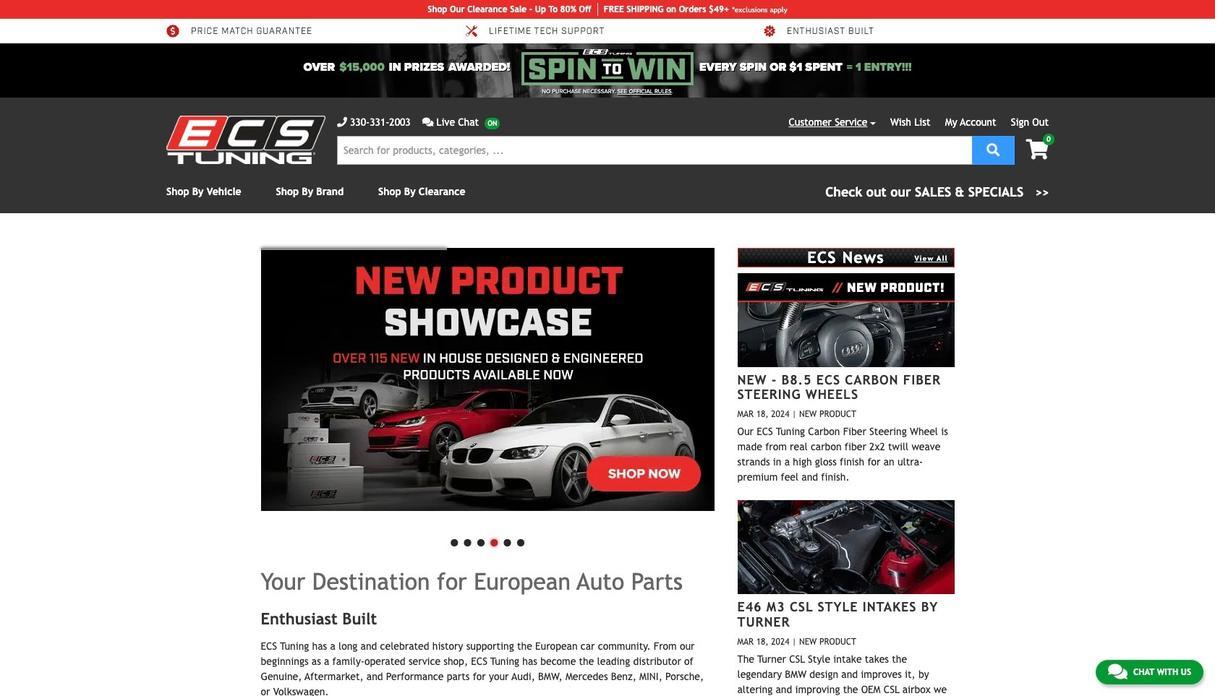 Task type: describe. For each thing, give the bounding box(es) containing it.
ecs tuning 'spin to win' contest logo image
[[522, 49, 694, 85]]

search image
[[987, 143, 1000, 156]]

Search text field
[[337, 136, 972, 165]]



Task type: locate. For each thing, give the bounding box(es) containing it.
comments image
[[1108, 663, 1128, 681]]

phone image
[[337, 117, 347, 127]]

ecs tuning image
[[166, 116, 326, 164]]

new - b8.5 ecs carbon fiber steering wheels image
[[738, 273, 955, 367]]

e46 m3 csl style intakes by turner image
[[738, 501, 955, 595]]

shopping cart image
[[1026, 140, 1049, 160]]

comments image
[[422, 117, 434, 127]]

generic - monthly recap image
[[261, 248, 714, 512]]



Task type: vqa. For each thing, say whether or not it's contained in the screenshot.
the leftmost comments Image
yes



